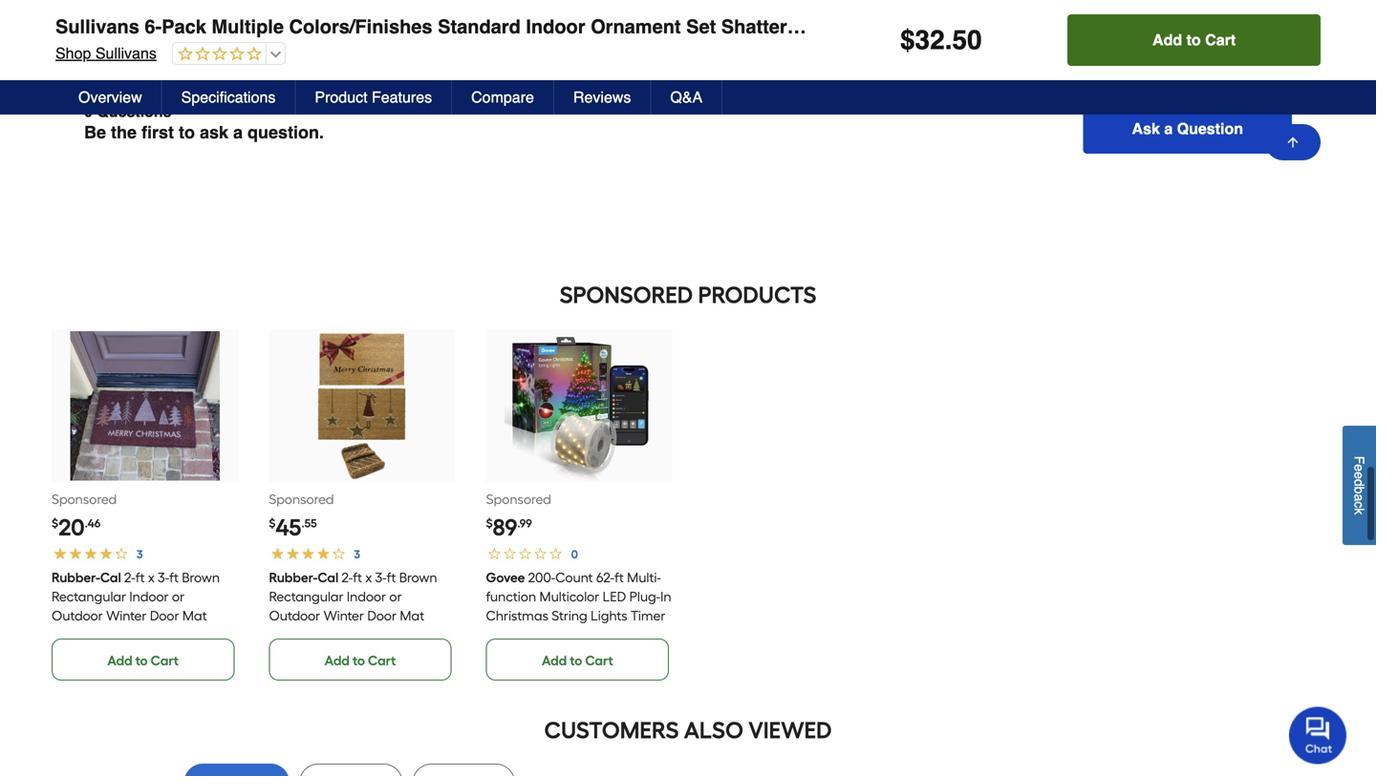 Task type: describe. For each thing, give the bounding box(es) containing it.
add to cart link for 45
[[269, 640, 452, 682]]

rubber- for 45
[[269, 570, 317, 586]]

2 e from the top
[[1352, 472, 1367, 479]]

f e e d b a c k button
[[1343, 426, 1376, 546]]

1 ft from the left
[[135, 570, 145, 586]]

standard
[[438, 16, 521, 38]]

2-ft x 3-ft brown rectangular indoor or outdoor winter door mat for 20
[[52, 570, 220, 625]]

community
[[71, 13, 197, 39]]

3 ft from the left
[[353, 570, 362, 586]]

features
[[372, 88, 432, 106]]

function
[[486, 589, 536, 606]]

door for 20
[[150, 608, 179, 625]]

the
[[111, 123, 137, 143]]

sponsored inside southdeep products heading
[[560, 282, 693, 309]]

.
[[945, 25, 952, 55]]

reviews
[[573, 88, 631, 106]]

indoor for 45
[[347, 589, 386, 606]]

add to cart link for 89
[[486, 640, 669, 682]]

200-count 62-ft multi- function multicolor led plug-in christmas string lights timer
[[486, 570, 672, 625]]

$ for 32
[[900, 25, 915, 55]]

$ 32 . 50
[[900, 25, 982, 55]]

k
[[1352, 508, 1367, 515]]

reviews button
[[554, 80, 651, 115]]

&
[[227, 13, 244, 39]]

$ for 20
[[52, 517, 58, 531]]

3- for 45
[[375, 570, 386, 586]]

sullivans 6-pack multiple colors/finishes standard indoor ornament set shatterproof
[[55, 16, 836, 38]]

0
[[84, 103, 93, 121]]

add inside button
[[1153, 31, 1182, 49]]

add to cart link for 20
[[52, 640, 234, 682]]

question
[[1177, 120, 1243, 138]]

customers
[[544, 717, 679, 745]]

rubber-cal 2-ft x 3-ft brown rectangular indoor or outdoor winter door mat image for 45
[[288, 332, 437, 481]]

50
[[952, 25, 982, 55]]

0 questions be the first to ask a question.
[[84, 103, 324, 143]]

community q & a
[[71, 13, 266, 39]]

product features button
[[296, 80, 452, 115]]

$ for 89
[[486, 517, 493, 531]]

brown for 20
[[182, 570, 220, 586]]

.99
[[517, 517, 532, 531]]

d
[[1352, 479, 1367, 487]]

shop
[[55, 44, 91, 62]]

brown for 45
[[399, 570, 437, 586]]

string
[[552, 608, 588, 625]]

timer
[[631, 608, 666, 625]]

viewed
[[748, 717, 832, 745]]

overview button
[[59, 80, 162, 115]]

$ 89 .99
[[486, 514, 532, 542]]

89
[[493, 514, 517, 542]]

add to cart inside button
[[1153, 31, 1236, 49]]

multiple
[[212, 16, 284, 38]]

2- for 20
[[124, 570, 135, 586]]

compare button
[[452, 80, 554, 115]]

add for 20
[[107, 653, 132, 670]]

cart for 45
[[368, 653, 396, 670]]

led
[[603, 589, 626, 606]]

christmas
[[486, 608, 549, 625]]

x for 20
[[148, 570, 155, 586]]

govee
[[486, 570, 525, 586]]

lights
[[591, 608, 628, 625]]

$ 20 .46
[[52, 514, 101, 542]]

62-
[[596, 570, 615, 586]]

multicolor
[[540, 589, 600, 606]]

specifications button
[[162, 80, 296, 115]]

products
[[698, 282, 817, 309]]

to for 89
[[570, 653, 582, 670]]

1 e from the top
[[1352, 465, 1367, 472]]

govee 200-count 62-ft multi-function multicolor led plug-in christmas string lights timer image
[[505, 332, 654, 481]]

2- for 45
[[341, 570, 353, 586]]

winter for 45
[[323, 608, 364, 625]]

compare
[[471, 88, 534, 106]]

ornament
[[591, 16, 681, 38]]

to inside button
[[1187, 31, 1201, 49]]

customers also viewed
[[544, 717, 832, 745]]

45
[[276, 514, 301, 542]]

20 list item
[[52, 330, 238, 682]]

question.
[[248, 123, 324, 143]]

shatterproof
[[721, 16, 836, 38]]

cal for 20
[[100, 570, 121, 586]]

in
[[661, 589, 672, 606]]

sponsored for 89
[[486, 492, 551, 508]]



Task type: vqa. For each thing, say whether or not it's contained in the screenshot.
Calculator for Vinyl Flooring Calculator
no



Task type: locate. For each thing, give the bounding box(es) containing it.
x inside 20 list item
[[148, 570, 155, 586]]

add to cart link
[[52, 640, 234, 682], [269, 640, 452, 682], [486, 640, 669, 682]]

$ left .55
[[269, 517, 276, 531]]

outdoor for 20
[[52, 608, 103, 625]]

2 x from the left
[[365, 570, 372, 586]]

e
[[1352, 465, 1367, 472], [1352, 472, 1367, 479]]

5 ft from the left
[[615, 570, 624, 586]]

2 brown from the left
[[399, 570, 437, 586]]

q
[[203, 13, 221, 39]]

ask a question
[[1132, 120, 1243, 138]]

ft inside 200-count 62-ft multi- function multicolor led plug-in christmas string lights timer
[[615, 570, 624, 586]]

indoor for 20
[[129, 589, 169, 606]]

mat for 45
[[400, 608, 424, 625]]

add to cart for 20
[[107, 653, 179, 670]]

community q & a button
[[50, 0, 1326, 57]]

1 rubber-cal 2-ft x 3-ft brown rectangular indoor or outdoor winter door mat image from the left
[[70, 332, 220, 481]]

rectangular inside 20 list item
[[52, 589, 126, 606]]

3- for 20
[[158, 570, 169, 586]]

outdoor down $ 20 .46
[[52, 608, 103, 625]]

3- inside 20 list item
[[158, 570, 169, 586]]

0 horizontal spatial add to cart link
[[52, 640, 234, 682]]

1 horizontal spatial indoor
[[347, 589, 386, 606]]

1 outdoor from the left
[[52, 608, 103, 625]]

add to cart link inside 89 list item
[[486, 640, 669, 682]]

winter inside 45 list item
[[323, 608, 364, 625]]

0 horizontal spatial a
[[233, 123, 243, 143]]

rubber-cal down $ 45 .55
[[269, 570, 338, 586]]

to inside 20 list item
[[135, 653, 148, 670]]

2-ft x 3-ft brown rectangular indoor or outdoor winter door mat down '.46'
[[52, 570, 220, 625]]

2 horizontal spatial a
[[1352, 494, 1367, 502]]

sponsored inside 45 list item
[[269, 492, 334, 508]]

32
[[915, 25, 945, 55]]

be
[[84, 123, 106, 143]]

add to cart button
[[1068, 14, 1321, 66]]

2 mat from the left
[[400, 608, 424, 625]]

rubber-cal 2-ft x 3-ft brown rectangular indoor or outdoor winter door mat image inside 45 list item
[[288, 332, 437, 481]]

cal inside 20 list item
[[100, 570, 121, 586]]

1 horizontal spatial 2-ft x 3-ft brown rectangular indoor or outdoor winter door mat
[[269, 570, 437, 625]]

outdoor inside 45 list item
[[269, 608, 320, 625]]

door for 45
[[367, 608, 396, 625]]

0 horizontal spatial cal
[[100, 570, 121, 586]]

q&a button
[[651, 80, 723, 115]]

0 horizontal spatial rubber-cal
[[52, 570, 121, 586]]

1 cal from the left
[[100, 570, 121, 586]]

1 horizontal spatial rectangular
[[269, 589, 343, 606]]

6-
[[145, 16, 162, 38]]

to inside 89 list item
[[570, 653, 582, 670]]

1 or from the left
[[172, 589, 185, 606]]

1 brown from the left
[[182, 570, 220, 586]]

questions
[[97, 103, 172, 121]]

add inside 89 list item
[[542, 653, 567, 670]]

sponsored
[[560, 282, 693, 309], [52, 492, 117, 508], [269, 492, 334, 508], [486, 492, 551, 508]]

rubber-cal inside 45 list item
[[269, 570, 338, 586]]

rubber-cal inside 20 list item
[[52, 570, 121, 586]]

winter for 20
[[106, 608, 147, 625]]

add inside 45 list item
[[325, 653, 350, 670]]

3- inside 45 list item
[[375, 570, 386, 586]]

2 3- from the left
[[375, 570, 386, 586]]

product
[[315, 88, 367, 106]]

1 3- from the left
[[158, 570, 169, 586]]

1 x from the left
[[148, 570, 155, 586]]

door
[[150, 608, 179, 625], [367, 608, 396, 625]]

a inside 0 questions be the first to ask a question.
[[233, 123, 243, 143]]

a inside f e e d b a c k button
[[1352, 494, 1367, 502]]

mat for 20
[[182, 608, 207, 625]]

$ left ".99"
[[486, 517, 493, 531]]

1 horizontal spatial door
[[367, 608, 396, 625]]

first
[[141, 123, 174, 143]]

1 2- from the left
[[124, 570, 135, 586]]

2- inside 20 list item
[[124, 570, 135, 586]]

ft
[[135, 570, 145, 586], [169, 570, 179, 586], [353, 570, 362, 586], [386, 570, 396, 586], [615, 570, 624, 586]]

a inside ask a question button
[[1164, 120, 1173, 138]]

sponsored for 20
[[52, 492, 117, 508]]

add
[[1153, 31, 1182, 49], [107, 653, 132, 670], [325, 653, 350, 670], [542, 653, 567, 670]]

2 rubber-cal 2-ft x 3-ft brown rectangular indoor or outdoor winter door mat image from the left
[[288, 332, 437, 481]]

rubber- inside 45 list item
[[269, 570, 317, 586]]

1 horizontal spatial rubber-
[[269, 570, 317, 586]]

2 rubber- from the left
[[269, 570, 317, 586]]

outdoor inside 20 list item
[[52, 608, 103, 625]]

arrow up image
[[1285, 135, 1301, 150]]

0 horizontal spatial brown
[[182, 570, 220, 586]]

200-
[[528, 570, 556, 586]]

$ left '.46'
[[52, 517, 58, 531]]

sponsored products
[[560, 282, 817, 309]]

rubber-cal
[[52, 570, 121, 586], [269, 570, 338, 586]]

1 horizontal spatial x
[[365, 570, 372, 586]]

rectangular down $ 45 .55
[[269, 589, 343, 606]]

1 horizontal spatial brown
[[399, 570, 437, 586]]

2 winter from the left
[[323, 608, 364, 625]]

or inside 45 list item
[[389, 589, 402, 606]]

.55
[[301, 517, 317, 531]]

1 horizontal spatial mat
[[400, 608, 424, 625]]

add for 89
[[542, 653, 567, 670]]

ask
[[200, 123, 228, 143]]

rubber- down $ 20 .46
[[52, 570, 100, 586]]

1 rubber-cal from the left
[[52, 570, 121, 586]]

4 ft from the left
[[386, 570, 396, 586]]

brown inside 20 list item
[[182, 570, 220, 586]]

indoor inside 45 list item
[[347, 589, 386, 606]]

$ for 45
[[269, 517, 276, 531]]

1 horizontal spatial winter
[[323, 608, 364, 625]]

specifications
[[181, 88, 276, 106]]

a
[[250, 13, 266, 39]]

1 horizontal spatial 3-
[[375, 570, 386, 586]]

2 cal from the left
[[317, 570, 338, 586]]

0 vertical spatial sullivans
[[55, 16, 139, 38]]

to
[[1187, 31, 1201, 49], [179, 123, 195, 143], [135, 653, 148, 670], [353, 653, 365, 670], [570, 653, 582, 670]]

2- inside 45 list item
[[341, 570, 353, 586]]

cart inside 20 list item
[[151, 653, 179, 670]]

rubber- for 20
[[52, 570, 100, 586]]

or for 20
[[172, 589, 185, 606]]

2 horizontal spatial indoor
[[526, 16, 585, 38]]

outdoor
[[52, 608, 103, 625], [269, 608, 320, 625]]

0 horizontal spatial 3-
[[158, 570, 169, 586]]

mat inside 20 list item
[[182, 608, 207, 625]]

2 rubber-cal from the left
[[269, 570, 338, 586]]

q&a
[[670, 88, 703, 106]]

1 horizontal spatial rubber-cal 2-ft x 3-ft brown rectangular indoor or outdoor winter door mat image
[[288, 332, 437, 481]]

a
[[1164, 120, 1173, 138], [233, 123, 243, 143], [1352, 494, 1367, 502]]

$ inside $ 89 .99
[[486, 517, 493, 531]]

rubber-cal down $ 20 .46
[[52, 570, 121, 586]]

1 rubber- from the left
[[52, 570, 100, 586]]

add to cart link inside 20 list item
[[52, 640, 234, 682]]

add to cart for 45
[[325, 653, 396, 670]]

f
[[1352, 456, 1367, 465]]

1 horizontal spatial cal
[[317, 570, 338, 586]]

set
[[686, 16, 716, 38]]

sponsored for 45
[[269, 492, 334, 508]]

1 horizontal spatial add to cart link
[[269, 640, 452, 682]]

rectangular for 20
[[52, 589, 126, 606]]

rubber-cal 2-ft x 3-ft brown rectangular indoor or outdoor winter door mat image
[[70, 332, 220, 481], [288, 332, 437, 481]]

2-ft x 3-ft brown rectangular indoor or outdoor winter door mat inside 20 list item
[[52, 570, 220, 625]]

pack
[[162, 16, 206, 38]]

rubber-cal for 20
[[52, 570, 121, 586]]

cal for 45
[[317, 570, 338, 586]]

cart inside 89 list item
[[585, 653, 613, 670]]

to for 45
[[353, 653, 365, 670]]

x
[[148, 570, 155, 586], [365, 570, 372, 586]]

.46
[[85, 517, 101, 531]]

2-
[[124, 570, 135, 586], [341, 570, 353, 586]]

0 horizontal spatial indoor
[[129, 589, 169, 606]]

0 horizontal spatial rubber-cal 2-ft x 3-ft brown rectangular indoor or outdoor winter door mat image
[[70, 332, 220, 481]]

rectangular for 45
[[269, 589, 343, 606]]

mat inside 45 list item
[[400, 608, 424, 625]]

multi-
[[627, 570, 661, 586]]

sullivans down community
[[95, 44, 157, 62]]

0 horizontal spatial 2-ft x 3-ft brown rectangular indoor or outdoor winter door mat
[[52, 570, 220, 625]]

e up d
[[1352, 465, 1367, 472]]

1 rectangular from the left
[[52, 589, 126, 606]]

cart for 20
[[151, 653, 179, 670]]

1 2-ft x 3-ft brown rectangular indoor or outdoor winter door mat from the left
[[52, 570, 220, 625]]

to for 20
[[135, 653, 148, 670]]

2 horizontal spatial add to cart link
[[486, 640, 669, 682]]

add for 45
[[325, 653, 350, 670]]

winter inside 20 list item
[[106, 608, 147, 625]]

x for 45
[[365, 570, 372, 586]]

to inside 45 list item
[[353, 653, 365, 670]]

b
[[1352, 487, 1367, 494]]

0 horizontal spatial x
[[148, 570, 155, 586]]

2 add to cart link from the left
[[269, 640, 452, 682]]

2-ft x 3-ft brown rectangular indoor or outdoor winter door mat down .55
[[269, 570, 437, 625]]

rubber-cal 2-ft x 3-ft brown rectangular indoor or outdoor winter door mat image for 20
[[70, 332, 220, 481]]

45 list item
[[269, 330, 456, 682]]

0 horizontal spatial 2-
[[124, 570, 135, 586]]

$ inside $ 20 .46
[[52, 517, 58, 531]]

$ 45 .55
[[269, 514, 317, 542]]

1 add to cart link from the left
[[52, 640, 234, 682]]

zero stars image
[[173, 46, 262, 64]]

rubber- down $ 45 .55
[[269, 570, 317, 586]]

2 ft from the left
[[169, 570, 179, 586]]

or inside 20 list item
[[172, 589, 185, 606]]

sponsored inside 89 list item
[[486, 492, 551, 508]]

brown
[[182, 570, 220, 586], [399, 570, 437, 586]]

outdoor for 45
[[269, 608, 320, 625]]

indoor inside 20 list item
[[129, 589, 169, 606]]

2 outdoor from the left
[[269, 608, 320, 625]]

2 rectangular from the left
[[269, 589, 343, 606]]

to inside 0 questions be the first to ask a question.
[[179, 123, 195, 143]]

cal inside 45 list item
[[317, 570, 338, 586]]

cart inside button
[[1205, 31, 1236, 49]]

mat
[[182, 608, 207, 625], [400, 608, 424, 625]]

or for 45
[[389, 589, 402, 606]]

0 horizontal spatial rectangular
[[52, 589, 126, 606]]

0 horizontal spatial mat
[[182, 608, 207, 625]]

sullivans up shop sullivans
[[55, 16, 139, 38]]

ask a question button
[[1083, 104, 1292, 154]]

1 mat from the left
[[182, 608, 207, 625]]

or
[[172, 589, 185, 606], [389, 589, 402, 606]]

winter
[[106, 608, 147, 625], [323, 608, 364, 625]]

outdoor down $ 45 .55
[[269, 608, 320, 625]]

chat invite button image
[[1289, 707, 1347, 765]]

rubber-cal 2-ft x 3-ft brown rectangular indoor or outdoor winter door mat image inside 20 list item
[[70, 332, 220, 481]]

1 horizontal spatial outdoor
[[269, 608, 320, 625]]

rubber-
[[52, 570, 100, 586], [269, 570, 317, 586]]

plug-
[[630, 589, 661, 606]]

2 2-ft x 3-ft brown rectangular indoor or outdoor winter door mat from the left
[[269, 570, 437, 625]]

add to cart inside 89 list item
[[542, 653, 613, 670]]

also
[[684, 717, 743, 745]]

add to cart link inside 45 list item
[[269, 640, 452, 682]]

add inside 20 list item
[[107, 653, 132, 670]]

2-ft x 3-ft brown rectangular indoor or outdoor winter door mat inside 45 list item
[[269, 570, 437, 625]]

1 horizontal spatial a
[[1164, 120, 1173, 138]]

20
[[58, 514, 85, 542]]

rectangular inside 45 list item
[[269, 589, 343, 606]]

overview
[[78, 88, 142, 106]]

brown inside 45 list item
[[399, 570, 437, 586]]

0 horizontal spatial door
[[150, 608, 179, 625]]

rubber-cal for 45
[[269, 570, 338, 586]]

1 horizontal spatial rubber-cal
[[269, 570, 338, 586]]

ask
[[1132, 120, 1160, 138]]

1 door from the left
[[150, 608, 179, 625]]

cart inside 45 list item
[[368, 653, 396, 670]]

add to cart inside 20 list item
[[107, 653, 179, 670]]

1 horizontal spatial 2-
[[341, 570, 353, 586]]

3 add to cart link from the left
[[486, 640, 669, 682]]

sullivans
[[55, 16, 139, 38], [95, 44, 157, 62]]

0 horizontal spatial outdoor
[[52, 608, 103, 625]]

0 horizontal spatial rubber-
[[52, 570, 100, 586]]

door inside 20 list item
[[150, 608, 179, 625]]

rectangular
[[52, 589, 126, 606], [269, 589, 343, 606]]

c
[[1352, 502, 1367, 509]]

$ inside $ 45 .55
[[269, 517, 276, 531]]

0 horizontal spatial or
[[172, 589, 185, 606]]

door inside 45 list item
[[367, 608, 396, 625]]

f e e d b a c k
[[1352, 456, 1367, 515]]

2-ft x 3-ft brown rectangular indoor or outdoor winter door mat for 45
[[269, 570, 437, 625]]

1 horizontal spatial or
[[389, 589, 402, 606]]

cart for 89
[[585, 653, 613, 670]]

add to cart
[[1153, 31, 1236, 49], [107, 653, 179, 670], [325, 653, 396, 670], [542, 653, 613, 670]]

rubber- inside 20 list item
[[52, 570, 100, 586]]

0 horizontal spatial winter
[[106, 608, 147, 625]]

add to cart for 89
[[542, 653, 613, 670]]

e up "b"
[[1352, 472, 1367, 479]]

colors/finishes
[[289, 16, 432, 38]]

count
[[556, 570, 593, 586]]

2 door from the left
[[367, 608, 396, 625]]

rectangular down $ 20 .46
[[52, 589, 126, 606]]

add to cart inside 45 list item
[[325, 653, 396, 670]]

southdeep products heading
[[50, 276, 1326, 315]]

x inside 45 list item
[[365, 570, 372, 586]]

89 list item
[[486, 330, 673, 682]]

sponsored inside 20 list item
[[52, 492, 117, 508]]

2 or from the left
[[389, 589, 402, 606]]

shop sullivans
[[55, 44, 157, 62]]

$
[[900, 25, 915, 55], [52, 517, 58, 531], [269, 517, 276, 531], [486, 517, 493, 531]]

1 winter from the left
[[106, 608, 147, 625]]

product features
[[315, 88, 432, 106]]

2 2- from the left
[[341, 570, 353, 586]]

3-
[[158, 570, 169, 586], [375, 570, 386, 586]]

$ left .
[[900, 25, 915, 55]]

1 vertical spatial sullivans
[[95, 44, 157, 62]]

cart
[[1205, 31, 1236, 49], [151, 653, 179, 670], [368, 653, 396, 670], [585, 653, 613, 670]]

indoor
[[526, 16, 585, 38], [129, 589, 169, 606], [347, 589, 386, 606]]



